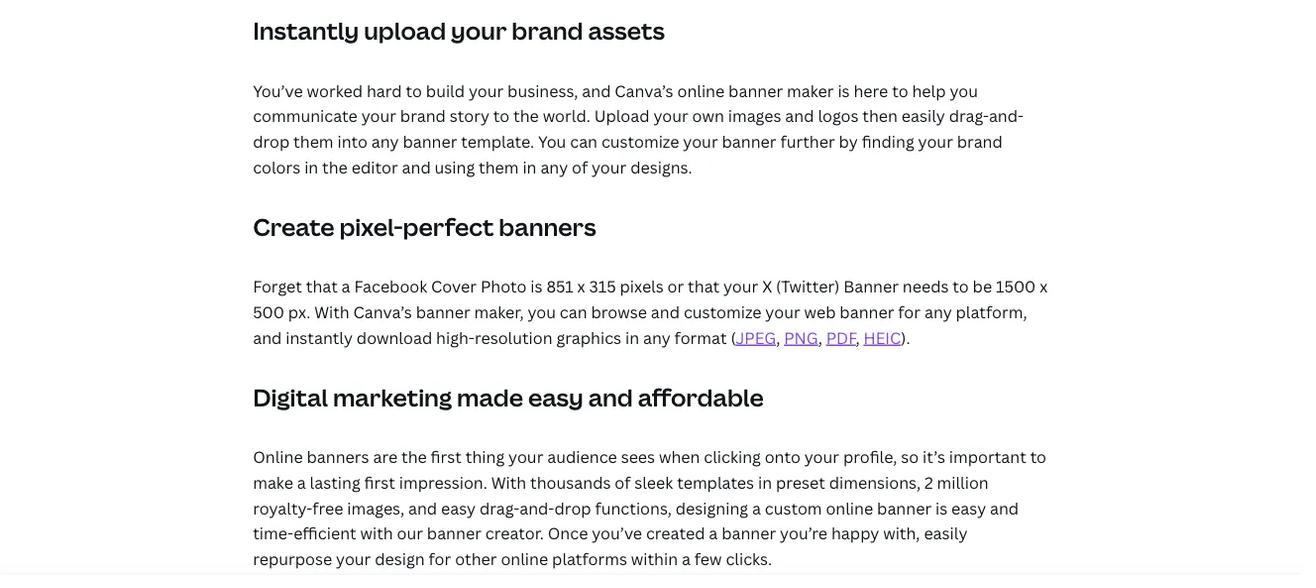 Task type: locate. For each thing, give the bounding box(es) containing it.
in right colors
[[305, 156, 319, 177]]

customize down upload
[[602, 131, 680, 152]]

in down template.
[[523, 156, 537, 177]]

can down world.
[[570, 131, 598, 152]]

to left be
[[953, 276, 969, 297]]

and down '500'
[[253, 327, 282, 348]]

story
[[450, 105, 490, 127]]

that up px.
[[306, 276, 338, 297]]

instantly
[[286, 327, 353, 348]]

the
[[514, 105, 539, 127], [322, 156, 348, 177], [402, 446, 427, 468]]

with
[[360, 522, 393, 544]]

, left pdf
[[819, 327, 823, 348]]

affordable
[[638, 381, 764, 413]]

1 horizontal spatial drop
[[555, 497, 592, 518]]

maker
[[787, 80, 834, 101]]

easy
[[528, 381, 584, 413], [441, 497, 476, 518], [952, 497, 987, 518]]

resolution
[[475, 327, 553, 348]]

0 vertical spatial them
[[294, 131, 334, 152]]

0 horizontal spatial and-
[[520, 497, 555, 518]]

with up instantly
[[314, 301, 350, 322]]

is down the million
[[936, 497, 948, 518]]

your right thing
[[509, 446, 544, 468]]

a left the custom
[[752, 497, 761, 518]]

once
[[548, 522, 588, 544]]

0 horizontal spatial easy
[[441, 497, 476, 518]]

0 horizontal spatial drop
[[253, 131, 290, 152]]

canva's down facebook
[[354, 301, 412, 322]]

easily down help
[[902, 105, 946, 127]]

0 horizontal spatial banners
[[307, 446, 369, 468]]

you down 851
[[528, 301, 556, 322]]

you
[[950, 80, 979, 101], [528, 301, 556, 322]]

drag- up creator.
[[480, 497, 520, 518]]

0 horizontal spatial canva's
[[354, 301, 412, 322]]

1 that from the left
[[306, 276, 338, 297]]

canva's up upload
[[615, 80, 674, 101]]

and
[[582, 80, 611, 101], [786, 105, 815, 127], [402, 156, 431, 177], [651, 301, 680, 322], [253, 327, 282, 348], [589, 381, 633, 413], [408, 497, 437, 518], [990, 497, 1019, 518]]

(twitter)
[[776, 276, 840, 297]]

1 vertical spatial banners
[[307, 446, 369, 468]]

x left 315
[[578, 276, 586, 297]]

,
[[776, 327, 781, 348], [819, 327, 823, 348], [856, 327, 860, 348]]

can down 851
[[560, 301, 588, 322]]

0 horizontal spatial customize
[[602, 131, 680, 152]]

1 horizontal spatial ,
[[819, 327, 823, 348]]

for inside online banners are the first thing your audience sees when clicking onto your profile, so it's important to make a lasting first impression. with thousands of sleek templates in preset dimensions, 2 million royalty-free images, and easy drag-and-drop functions, designing a custom online banner is easy and time-efficient with our banner creator. once you've created a banner you're happy with, easily repurpose your design for other online platforms within a few clicks.
[[429, 548, 451, 569]]

with inside forget that a facebook cover photo is 851 x 315 pixels or that your x (twitter) banner needs to be 1500 x 500 px. with canva's banner maker, you can browse and customize your web banner for any platform, and instantly download high-resolution graphics in any format (
[[314, 301, 350, 322]]

for inside forget that a facebook cover photo is 851 x 315 pixels or that your x (twitter) banner needs to be 1500 x 500 px. with canva's banner maker, you can browse and customize your web banner for any platform, and instantly download high-resolution graphics in any format (
[[899, 301, 921, 322]]

upload
[[595, 105, 650, 127]]

dimensions,
[[830, 472, 921, 493]]

online down creator.
[[501, 548, 549, 569]]

is up the logos
[[838, 80, 850, 101]]

creator.
[[486, 522, 544, 544]]

1 vertical spatial drop
[[555, 497, 592, 518]]

0 vertical spatial banners
[[499, 210, 596, 242]]

brand up business,
[[512, 14, 584, 46]]

x right 1500
[[1040, 276, 1048, 297]]

0 vertical spatial drag-
[[950, 105, 989, 127]]

easily inside online banners are the first thing your audience sees when clicking onto your profile, so it's important to make a lasting first impression. with thousands of sleek templates in preset dimensions, 2 million royalty-free images, and easy drag-and-drop functions, designing a custom online banner is easy and time-efficient with our banner creator. once you've created a banner you're happy with, easily repurpose your design for other online platforms within a few clicks.
[[924, 522, 968, 544]]

drag- right then
[[950, 105, 989, 127]]

and- inside you've worked hard to build your business, and canva's online banner maker is here to help you communicate your brand story to the world. upload your own images and logos then easily drag-and- drop them into any banner template. you can customize your banner further by finding your brand colors in the editor and using them in any of your designs.
[[989, 105, 1024, 127]]

(
[[731, 327, 736, 348]]

your up preset
[[805, 446, 840, 468]]

to
[[406, 80, 422, 101], [893, 80, 909, 101], [494, 105, 510, 127], [953, 276, 969, 297], [1031, 446, 1047, 468]]

easily right with,
[[924, 522, 968, 544]]

2 horizontal spatial online
[[826, 497, 874, 518]]

a
[[342, 276, 351, 297], [297, 472, 306, 493], [752, 497, 761, 518], [709, 522, 718, 544], [682, 548, 691, 569]]

the right are
[[402, 446, 427, 468]]

2 horizontal spatial easy
[[952, 497, 987, 518]]

online
[[678, 80, 725, 101], [826, 497, 874, 518], [501, 548, 549, 569]]

and down graphics
[[589, 381, 633, 413]]

1 horizontal spatial is
[[838, 80, 850, 101]]

are
[[373, 446, 398, 468]]

1 vertical spatial can
[[560, 301, 588, 322]]

1 horizontal spatial of
[[615, 472, 631, 493]]

drop up colors
[[253, 131, 290, 152]]

can
[[570, 131, 598, 152], [560, 301, 588, 322]]

a left facebook
[[342, 276, 351, 297]]

1 vertical spatial for
[[429, 548, 451, 569]]

1 vertical spatial drag-
[[480, 497, 520, 518]]

1 vertical spatial of
[[615, 472, 631, 493]]

1 horizontal spatial for
[[899, 301, 921, 322]]

1 vertical spatial you
[[528, 301, 556, 322]]

2 horizontal spatial ,
[[856, 327, 860, 348]]

of inside online banners are the first thing your audience sees when clicking onto your profile, so it's important to make a lasting first impression. with thousands of sleek templates in preset dimensions, 2 million royalty-free images, and easy drag-and-drop functions, designing a custom online banner is easy and time-efficient with our banner creator. once you've created a banner you're happy with, easily repurpose your design for other online platforms within a few clicks.
[[615, 472, 631, 493]]

2 vertical spatial online
[[501, 548, 549, 569]]

banner
[[729, 80, 783, 101], [403, 131, 458, 152], [722, 131, 777, 152], [416, 301, 471, 322], [840, 301, 895, 322], [878, 497, 932, 518], [427, 522, 482, 544], [722, 522, 777, 544]]

2 horizontal spatial brand
[[958, 131, 1003, 152]]

1 horizontal spatial x
[[1040, 276, 1048, 297]]

0 vertical spatial can
[[570, 131, 598, 152]]

first up impression.
[[431, 446, 462, 468]]

with down thing
[[491, 472, 527, 493]]

1 horizontal spatial them
[[479, 156, 519, 177]]

to right important
[[1031, 446, 1047, 468]]

1 vertical spatial customize
[[684, 301, 762, 322]]

in down onto
[[758, 472, 772, 493]]

your left 'own'
[[654, 105, 689, 127]]

px.
[[288, 301, 311, 322]]

2 horizontal spatial is
[[936, 497, 948, 518]]

online up 'own'
[[678, 80, 725, 101]]

, left png in the right of the page
[[776, 327, 781, 348]]

0 horizontal spatial is
[[531, 276, 543, 297]]

1 horizontal spatial online
[[678, 80, 725, 101]]

is inside online banners are the first thing your audience sees when clicking onto your profile, so it's important to make a lasting first impression. with thousands of sleek templates in preset dimensions, 2 million royalty-free images, and easy drag-and-drop functions, designing a custom online banner is easy and time-efficient with our banner creator. once you've created a banner you're happy with, easily repurpose your design for other online platforms within a few clicks.
[[936, 497, 948, 518]]

0 horizontal spatial that
[[306, 276, 338, 297]]

profile,
[[844, 446, 898, 468]]

designs.
[[631, 156, 693, 177]]

the down business,
[[514, 105, 539, 127]]

1 vertical spatial brand
[[400, 105, 446, 127]]

you've
[[592, 522, 643, 544]]

and down important
[[990, 497, 1019, 518]]

2 vertical spatial is
[[936, 497, 948, 518]]

banner up images
[[729, 80, 783, 101]]

1 vertical spatial the
[[322, 156, 348, 177]]

2 vertical spatial brand
[[958, 131, 1003, 152]]

0 vertical spatial the
[[514, 105, 539, 127]]

1 , from the left
[[776, 327, 781, 348]]

0 vertical spatial of
[[572, 156, 588, 177]]

1 vertical spatial with
[[491, 472, 527, 493]]

logos
[[818, 105, 859, 127]]

any up "editor"
[[372, 131, 399, 152]]

of down world.
[[572, 156, 588, 177]]

for left other
[[429, 548, 451, 569]]

hard
[[367, 80, 402, 101]]

upload
[[364, 14, 446, 46]]

is inside you've worked hard to build your business, and canva's online banner maker is here to help you communicate your brand story to the world. upload your own images and logos then easily drag-and- drop them into any banner template. you can customize your banner further by finding your brand colors in the editor and using them in any of your designs.
[[838, 80, 850, 101]]

using
[[435, 156, 475, 177]]

0 vertical spatial customize
[[602, 131, 680, 152]]

that
[[306, 276, 338, 297], [688, 276, 720, 297]]

for up the ').'
[[899, 301, 921, 322]]

thing
[[466, 446, 505, 468]]

3 , from the left
[[856, 327, 860, 348]]

repurpose
[[253, 548, 332, 569]]

to inside forget that a facebook cover photo is 851 x 315 pixels or that your x (twitter) banner needs to be 1500 x 500 px. with canva's banner maker, you can browse and customize your web banner for any platform, and instantly download high-resolution graphics in any format (
[[953, 276, 969, 297]]

1 vertical spatial and-
[[520, 497, 555, 518]]

them down communicate
[[294, 131, 334, 152]]

online up happy at the right bottom of the page
[[826, 497, 874, 518]]

1 horizontal spatial brand
[[512, 14, 584, 46]]

for
[[899, 301, 921, 322], [429, 548, 451, 569]]

in
[[305, 156, 319, 177], [523, 156, 537, 177], [626, 327, 640, 348], [758, 472, 772, 493]]

and- inside online banners are the first thing your audience sees when clicking onto your profile, so it's important to make a lasting first impression. with thousands of sleek templates in preset dimensions, 2 million royalty-free images, and easy drag-and-drop functions, designing a custom online banner is easy and time-efficient with our banner creator. once you've created a banner you're happy with, easily repurpose your design for other online platforms within a few clicks.
[[520, 497, 555, 518]]

and-
[[989, 105, 1024, 127], [520, 497, 555, 518]]

0 vertical spatial drop
[[253, 131, 290, 152]]

2 , from the left
[[819, 327, 823, 348]]

digital marketing made easy and affordable
[[253, 381, 764, 413]]

impression.
[[399, 472, 488, 493]]

in inside forget that a facebook cover photo is 851 x 315 pixels or that your x (twitter) banner needs to be 1500 x 500 px. with canva's banner maker, you can browse and customize your web banner for any platform, and instantly download high-resolution graphics in any format (
[[626, 327, 640, 348]]

can inside you've worked hard to build your business, and canva's online banner maker is here to help you communicate your brand story to the world. upload your own images and logos then easily drag-and- drop them into any banner template. you can customize your banner further by finding your brand colors in the editor and using them in any of your designs.
[[570, 131, 598, 152]]

is inside forget that a facebook cover photo is 851 x 315 pixels or that your x (twitter) banner needs to be 1500 x 500 px. with canva's banner maker, you can browse and customize your web banner for any platform, and instantly download high-resolution graphics in any format (
[[531, 276, 543, 297]]

first up images,
[[364, 472, 395, 493]]

you right help
[[950, 80, 979, 101]]

, left heic link
[[856, 327, 860, 348]]

2 vertical spatial the
[[402, 446, 427, 468]]

).
[[902, 327, 911, 348]]

drop inside online banners are the first thing your audience sees when clicking onto your profile, so it's important to make a lasting first impression. with thousands of sleek templates in preset dimensions, 2 million royalty-free images, and easy drag-and-drop functions, designing a custom online banner is easy and time-efficient with our banner creator. once you've created a banner you're happy with, easily repurpose your design for other online platforms within a few clicks.
[[555, 497, 592, 518]]

business,
[[508, 80, 578, 101]]

0 vertical spatial easily
[[902, 105, 946, 127]]

0 vertical spatial canva's
[[615, 80, 674, 101]]

0 vertical spatial online
[[678, 80, 725, 101]]

of up functions,
[[615, 472, 631, 493]]

2 horizontal spatial the
[[514, 105, 539, 127]]

0 horizontal spatial x
[[578, 276, 586, 297]]

banners inside online banners are the first thing your audience sees when clicking onto your profile, so it's important to make a lasting first impression. with thousands of sleek templates in preset dimensions, 2 million royalty-free images, and easy drag-and-drop functions, designing a custom online banner is easy and time-efficient with our banner creator. once you've created a banner you're happy with, easily repurpose your design for other online platforms within a few clicks.
[[307, 446, 369, 468]]

easy up audience
[[528, 381, 584, 413]]

with
[[314, 301, 350, 322], [491, 472, 527, 493]]

you're
[[780, 522, 828, 544]]

first
[[431, 446, 462, 468], [364, 472, 395, 493]]

0 horizontal spatial online
[[501, 548, 549, 569]]

banner up using
[[403, 131, 458, 152]]

is left 851
[[531, 276, 543, 297]]

heic
[[864, 327, 902, 348]]

1 horizontal spatial canva's
[[615, 80, 674, 101]]

1 horizontal spatial drag-
[[950, 105, 989, 127]]

1 horizontal spatial customize
[[684, 301, 762, 322]]

1 horizontal spatial that
[[688, 276, 720, 297]]

1 vertical spatial is
[[531, 276, 543, 297]]

banner up clicks. on the right
[[722, 522, 777, 544]]

create pixel-perfect banners
[[253, 210, 596, 242]]

easy down the million
[[952, 497, 987, 518]]

banner up other
[[427, 522, 482, 544]]

your up the build
[[451, 14, 507, 46]]

in inside online banners are the first thing your audience sees when clicking onto your profile, so it's important to make a lasting first impression. with thousands of sleek templates in preset dimensions, 2 million royalty-free images, and easy drag-and-drop functions, designing a custom online banner is easy and time-efficient with our banner creator. once you've created a banner you're happy with, easily repurpose your design for other online platforms within a few clicks.
[[758, 472, 772, 493]]

with,
[[884, 522, 921, 544]]

0 horizontal spatial with
[[314, 301, 350, 322]]

online
[[253, 446, 303, 468]]

the down into
[[322, 156, 348, 177]]

can inside forget that a facebook cover photo is 851 x 315 pixels or that your x (twitter) banner needs to be 1500 x 500 px. with canva's banner maker, you can browse and customize your web banner for any platform, and instantly download high-resolution graphics in any format (
[[560, 301, 588, 322]]

png link
[[784, 327, 819, 348]]

help
[[913, 80, 946, 101]]

jpeg link
[[736, 327, 776, 348]]

1 vertical spatial easily
[[924, 522, 968, 544]]

0 vertical spatial for
[[899, 301, 921, 322]]

1 horizontal spatial the
[[402, 446, 427, 468]]

online inside you've worked hard to build your business, and canva's online banner maker is here to help you communicate your brand story to the world. upload your own images and logos then easily drag-and- drop them into any banner template. you can customize your banner further by finding your brand colors in the editor and using them in any of your designs.
[[678, 80, 725, 101]]

banner down banner
[[840, 301, 895, 322]]

pixels
[[620, 276, 664, 297]]

0 horizontal spatial of
[[572, 156, 588, 177]]

canva's inside forget that a facebook cover photo is 851 x 315 pixels or that your x (twitter) banner needs to be 1500 x 500 px. with canva's banner maker, you can browse and customize your web banner for any platform, and instantly download high-resolution graphics in any format (
[[354, 301, 412, 322]]

brand right finding
[[958, 131, 1003, 152]]

0 horizontal spatial ,
[[776, 327, 781, 348]]

the inside online banners are the first thing your audience sees when clicking onto your profile, so it's important to make a lasting first impression. with thousands of sleek templates in preset dimensions, 2 million royalty-free images, and easy drag-and-drop functions, designing a custom online banner is easy and time-efficient with our banner creator. once you've created a banner you're happy with, easily repurpose your design for other online platforms within a few clicks.
[[402, 446, 427, 468]]

x
[[578, 276, 586, 297], [1040, 276, 1048, 297]]

0 horizontal spatial drag-
[[480, 497, 520, 518]]

that right or
[[688, 276, 720, 297]]

high-
[[436, 327, 475, 348]]

your down the with
[[336, 548, 371, 569]]

and up further
[[786, 105, 815, 127]]

drop down thousands
[[555, 497, 592, 518]]

0 vertical spatial with
[[314, 301, 350, 322]]

brand
[[512, 14, 584, 46], [400, 105, 446, 127], [958, 131, 1003, 152]]

0 vertical spatial you
[[950, 80, 979, 101]]

canva's
[[615, 80, 674, 101], [354, 301, 412, 322]]

canva's inside you've worked hard to build your business, and canva's online banner maker is here to help you communicate your brand story to the world. upload your own images and logos then easily drag-and- drop them into any banner template. you can customize your banner further by finding your brand colors in the editor and using them in any of your designs.
[[615, 80, 674, 101]]

your
[[451, 14, 507, 46], [469, 80, 504, 101], [362, 105, 397, 127], [654, 105, 689, 127], [683, 131, 718, 152], [919, 131, 954, 152], [592, 156, 627, 177], [724, 276, 759, 297], [766, 301, 801, 322], [509, 446, 544, 468], [805, 446, 840, 468], [336, 548, 371, 569]]

in down browse
[[626, 327, 640, 348]]

time-
[[253, 522, 294, 544]]

0 vertical spatial is
[[838, 80, 850, 101]]

1 horizontal spatial and-
[[989, 105, 1024, 127]]

online banners are the first thing your audience sees when clicking onto your profile, so it's important to make a lasting first impression. with thousands of sleek templates in preset dimensions, 2 million royalty-free images, and easy drag-and-drop functions, designing a custom online banner is easy and time-efficient with our banner creator. once you've created a banner you're happy with, easily repurpose your design for other online platforms within a few clicks.
[[253, 446, 1047, 569]]

any
[[372, 131, 399, 152], [541, 156, 568, 177], [925, 301, 953, 322], [643, 327, 671, 348]]

them down template.
[[479, 156, 519, 177]]

png
[[784, 327, 819, 348]]

photo
[[481, 276, 527, 297]]

0 horizontal spatial them
[[294, 131, 334, 152]]

x
[[763, 276, 773, 297]]

1 vertical spatial first
[[364, 472, 395, 493]]

1 horizontal spatial first
[[431, 446, 462, 468]]

web
[[805, 301, 836, 322]]

customize up ( on the right bottom of page
[[684, 301, 762, 322]]

drag-
[[950, 105, 989, 127], [480, 497, 520, 518]]

0 horizontal spatial you
[[528, 301, 556, 322]]

your down x
[[766, 301, 801, 322]]

a inside forget that a facebook cover photo is 851 x 315 pixels or that your x (twitter) banner needs to be 1500 x 500 px. with canva's banner maker, you can browse and customize your web banner for any platform, and instantly download high-resolution graphics in any format (
[[342, 276, 351, 297]]

important
[[950, 446, 1027, 468]]

banners up 851
[[499, 210, 596, 242]]

brand down the build
[[400, 105, 446, 127]]

0 horizontal spatial the
[[322, 156, 348, 177]]

your left x
[[724, 276, 759, 297]]

preset
[[776, 472, 826, 493]]

pdf link
[[827, 327, 856, 348]]

banners up lasting
[[307, 446, 369, 468]]

clicks.
[[726, 548, 772, 569]]

0 horizontal spatial for
[[429, 548, 451, 569]]

0 vertical spatial and-
[[989, 105, 1024, 127]]

world.
[[543, 105, 591, 127]]

1 vertical spatial canva's
[[354, 301, 412, 322]]

easy down impression.
[[441, 497, 476, 518]]

1 horizontal spatial you
[[950, 80, 979, 101]]

any down the "you"
[[541, 156, 568, 177]]

1 horizontal spatial with
[[491, 472, 527, 493]]

customize inside you've worked hard to build your business, and canva's online banner maker is here to help you communicate your brand story to the world. upload your own images and logos then easily drag-and- drop them into any banner template. you can customize your banner further by finding your brand colors in the editor and using them in any of your designs.
[[602, 131, 680, 152]]

and left using
[[402, 156, 431, 177]]



Task type: vqa. For each thing, say whether or not it's contained in the screenshot.
'millions'
no



Task type: describe. For each thing, give the bounding box(es) containing it.
free
[[313, 497, 344, 518]]

instantly
[[253, 14, 359, 46]]

pixel-
[[339, 210, 403, 242]]

audience
[[548, 446, 618, 468]]

you inside you've worked hard to build your business, and canva's online banner maker is here to help you communicate your brand story to the world. upload your own images and logos then easily drag-and- drop them into any banner template. you can customize your banner further by finding your brand colors in the editor and using them in any of your designs.
[[950, 80, 979, 101]]

royalty-
[[253, 497, 313, 518]]

your down hard
[[362, 105, 397, 127]]

your up the 'story'
[[469, 80, 504, 101]]

further
[[781, 131, 836, 152]]

to right hard
[[406, 80, 422, 101]]

make
[[253, 472, 293, 493]]

thousands
[[531, 472, 611, 493]]

perfect
[[403, 210, 494, 242]]

created
[[646, 522, 705, 544]]

you
[[538, 131, 567, 152]]

made
[[457, 381, 524, 413]]

build
[[426, 80, 465, 101]]

happy
[[832, 522, 880, 544]]

images,
[[347, 497, 405, 518]]

template.
[[461, 131, 535, 152]]

instantly upload your brand assets
[[253, 14, 665, 46]]

marketing
[[333, 381, 452, 413]]

design
[[375, 548, 425, 569]]

own
[[693, 105, 725, 127]]

it's
[[923, 446, 946, 468]]

be
[[973, 276, 993, 297]]

jpeg
[[736, 327, 776, 348]]

1 vertical spatial them
[[479, 156, 519, 177]]

million
[[937, 472, 989, 493]]

drag- inside online banners are the first thing your audience sees when clicking onto your profile, so it's important to make a lasting first impression. with thousands of sleek templates in preset dimensions, 2 million royalty-free images, and easy drag-and-drop functions, designing a custom online banner is easy and time-efficient with our banner creator. once you've created a banner you're happy with, easily repurpose your design for other online platforms within a few clicks.
[[480, 497, 520, 518]]

a down designing
[[709, 522, 718, 544]]

editor
[[352, 156, 398, 177]]

pdf
[[827, 327, 856, 348]]

worked
[[307, 80, 363, 101]]

your right finding
[[919, 131, 954, 152]]

so
[[901, 446, 919, 468]]

2 x from the left
[[1040, 276, 1048, 297]]

1 x from the left
[[578, 276, 586, 297]]

500
[[253, 301, 285, 322]]

to up template.
[[494, 105, 510, 127]]

browse
[[591, 301, 647, 322]]

communicate
[[253, 105, 358, 127]]

digital
[[253, 381, 328, 413]]

315
[[589, 276, 616, 297]]

download
[[357, 327, 432, 348]]

images
[[728, 105, 782, 127]]

0 vertical spatial brand
[[512, 14, 584, 46]]

with inside online banners are the first thing your audience sees when clicking onto your profile, so it's important to make a lasting first impression. with thousands of sleek templates in preset dimensions, 2 million royalty-free images, and easy drag-and-drop functions, designing a custom online banner is easy and time-efficient with our banner creator. once you've created a banner you're happy with, easily repurpose your design for other online platforms within a few clicks.
[[491, 472, 527, 493]]

customize inside forget that a facebook cover photo is 851 x 315 pixels or that your x (twitter) banner needs to be 1500 x 500 px. with canva's banner maker, you can browse and customize your web banner for any platform, and instantly download high-resolution graphics in any format (
[[684, 301, 762, 322]]

within
[[631, 548, 678, 569]]

create
[[253, 210, 335, 242]]

a right make
[[297, 472, 306, 493]]

our
[[397, 522, 423, 544]]

templates
[[677, 472, 755, 493]]

sees
[[621, 446, 655, 468]]

facebook
[[354, 276, 428, 297]]

0 horizontal spatial brand
[[400, 105, 446, 127]]

1 horizontal spatial banners
[[499, 210, 596, 242]]

your down 'own'
[[683, 131, 718, 152]]

of inside you've worked hard to build your business, and canva's online banner maker is here to help you communicate your brand story to the world. upload your own images and logos then easily drag-and- drop them into any banner template. you can customize your banner further by finding your brand colors in the editor and using them in any of your designs.
[[572, 156, 588, 177]]

and up upload
[[582, 80, 611, 101]]

forget
[[253, 276, 302, 297]]

or
[[668, 276, 684, 297]]

heic link
[[864, 327, 902, 348]]

a left few
[[682, 548, 691, 569]]

banner
[[844, 276, 899, 297]]

needs
[[903, 276, 949, 297]]

onto
[[765, 446, 801, 468]]

jpeg , png , pdf , heic ).
[[736, 327, 911, 348]]

you inside forget that a facebook cover photo is 851 x 315 pixels or that your x (twitter) banner needs to be 1500 x 500 px. with canva's banner maker, you can browse and customize your web banner for any platform, and instantly download high-resolution graphics in any format (
[[528, 301, 556, 322]]

finding
[[862, 131, 915, 152]]

maker,
[[475, 301, 524, 322]]

drag- inside you've worked hard to build your business, and canva's online banner maker is here to help you communicate your brand story to the world. upload your own images and logos then easily drag-and- drop them into any banner template. you can customize your banner further by finding your brand colors in the editor and using them in any of your designs.
[[950, 105, 989, 127]]

any down the needs at the right
[[925, 301, 953, 322]]

colors
[[253, 156, 301, 177]]

any left format
[[643, 327, 671, 348]]

to inside online banners are the first thing your audience sees when clicking onto your profile, so it's important to make a lasting first impression. with thousands of sleek templates in preset dimensions, 2 million royalty-free images, and easy drag-and-drop functions, designing a custom online banner is easy and time-efficient with our banner creator. once you've created a banner you're happy with, easily repurpose your design for other online platforms within a few clicks.
[[1031, 446, 1047, 468]]

and down or
[[651, 301, 680, 322]]

and up our
[[408, 497, 437, 518]]

functions,
[[595, 497, 672, 518]]

to left help
[[893, 80, 909, 101]]

other
[[455, 548, 497, 569]]

easily inside you've worked hard to build your business, and canva's online banner maker is here to help you communicate your brand story to the world. upload your own images and logos then easily drag-and- drop them into any banner template. you can customize your banner further by finding your brand colors in the editor and using them in any of your designs.
[[902, 105, 946, 127]]

then
[[863, 105, 898, 127]]

assets
[[588, 14, 665, 46]]

few
[[695, 548, 722, 569]]

cover
[[431, 276, 477, 297]]

banner up with,
[[878, 497, 932, 518]]

2
[[925, 472, 934, 493]]

lasting
[[310, 472, 361, 493]]

banner down cover
[[416, 301, 471, 322]]

forget that a facebook cover photo is 851 x 315 pixels or that your x (twitter) banner needs to be 1500 x 500 px. with canva's banner maker, you can browse and customize your web banner for any platform, and instantly download high-resolution graphics in any format (
[[253, 276, 1048, 348]]

platform,
[[956, 301, 1028, 322]]

platforms
[[552, 548, 628, 569]]

banner down images
[[722, 131, 777, 152]]

1 vertical spatial online
[[826, 497, 874, 518]]

your left designs.
[[592, 156, 627, 177]]

0 horizontal spatial first
[[364, 472, 395, 493]]

1 horizontal spatial easy
[[528, 381, 584, 413]]

drop inside you've worked hard to build your business, and canva's online banner maker is here to help you communicate your brand story to the world. upload your own images and logos then easily drag-and- drop them into any banner template. you can customize your banner further by finding your brand colors in the editor and using them in any of your designs.
[[253, 131, 290, 152]]

0 vertical spatial first
[[431, 446, 462, 468]]

format
[[675, 327, 727, 348]]

into
[[338, 131, 368, 152]]

1500
[[996, 276, 1036, 297]]

you've worked hard to build your business, and canva's online banner maker is here to help you communicate your brand story to the world. upload your own images and logos then easily drag-and- drop them into any banner template. you can customize your banner further by finding your brand colors in the editor and using them in any of your designs.
[[253, 80, 1024, 177]]

here
[[854, 80, 889, 101]]

851
[[547, 276, 574, 297]]

2 that from the left
[[688, 276, 720, 297]]



